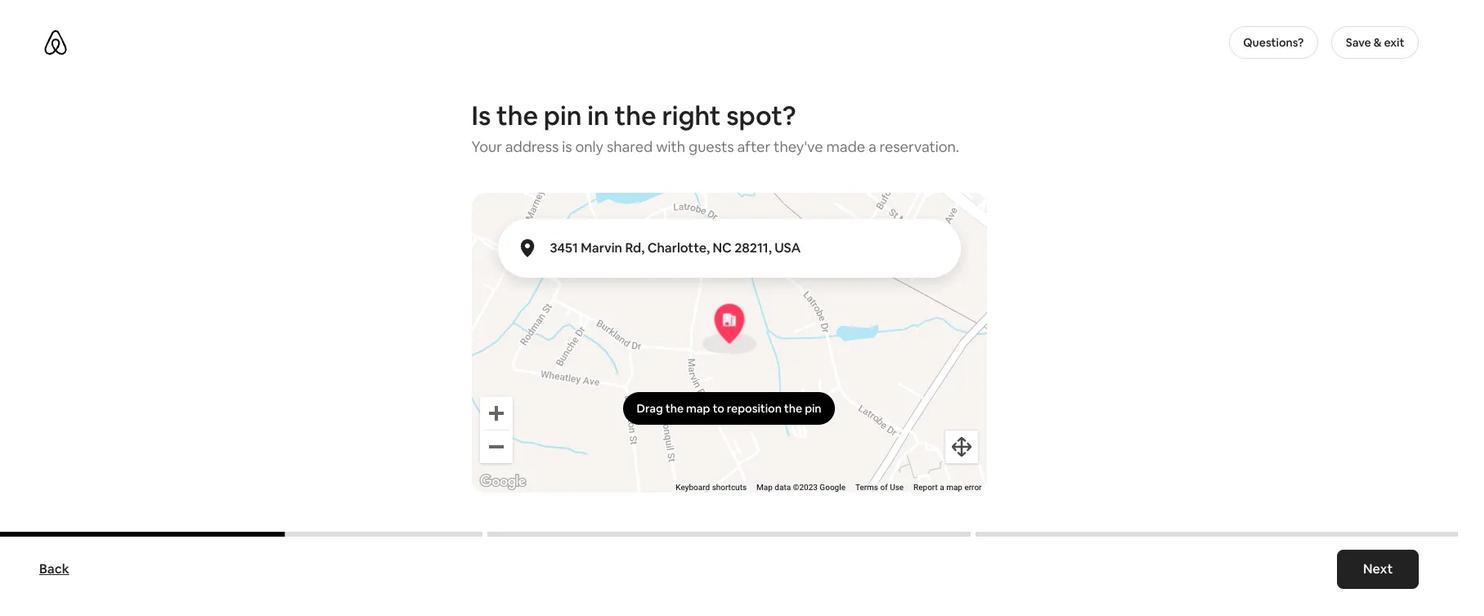 Task type: describe. For each thing, give the bounding box(es) containing it.
keyboard
[[676, 484, 710, 493]]

made
[[827, 137, 866, 156]]

next button
[[1338, 551, 1419, 590]]

exit
[[1385, 35, 1405, 50]]

use
[[890, 484, 904, 493]]

data
[[775, 484, 791, 493]]

terms of use link
[[856, 484, 904, 493]]

is
[[472, 99, 491, 133]]

pin
[[544, 99, 582, 133]]

terms
[[856, 484, 879, 493]]

address
[[505, 137, 559, 156]]

next
[[1364, 561, 1393, 578]]

is
[[562, 137, 572, 156]]

google image
[[476, 472, 530, 493]]

map
[[947, 484, 963, 493]]

questions?
[[1244, 35, 1305, 50]]

with
[[656, 137, 686, 156]]

google
[[820, 484, 846, 493]]

3451 marvin rd, charlotte, nc 28211, usa region
[[335, 77, 1173, 496]]

shortcuts
[[712, 484, 747, 493]]

save
[[1346, 35, 1372, 50]]

spot?
[[727, 99, 796, 133]]

airbnb homepage image
[[43, 29, 69, 56]]

1 the from the left
[[497, 99, 538, 133]]

shared
[[607, 137, 653, 156]]

terms of use
[[856, 484, 904, 493]]

map
[[757, 484, 773, 493]]

questions? button
[[1229, 26, 1319, 59]]

report a map error
[[914, 484, 982, 493]]

save & exit
[[1346, 35, 1405, 50]]

guests
[[689, 137, 734, 156]]

keyboard shortcuts
[[676, 484, 747, 493]]

is the pin in the right spot? your address is only shared with guests after they've made a reservation.
[[472, 99, 960, 156]]



Task type: vqa. For each thing, say whether or not it's contained in the screenshot.
WALKERS. to the bottom
no



Task type: locate. For each thing, give the bounding box(es) containing it.
2 the from the left
[[615, 99, 657, 133]]

1 horizontal spatial a
[[940, 484, 945, 493]]

right
[[662, 99, 721, 133]]

keyboard shortcuts button
[[676, 483, 747, 494]]

only
[[576, 137, 604, 156]]

your
[[472, 137, 502, 156]]

report a map error link
[[914, 484, 982, 493]]

a left map on the right of the page
[[940, 484, 945, 493]]

in
[[588, 99, 609, 133]]

a
[[869, 137, 877, 156], [940, 484, 945, 493]]

the up shared
[[615, 99, 657, 133]]

a right made
[[869, 137, 877, 156]]

back button
[[31, 554, 77, 587]]

map data ©2023 google
[[757, 484, 846, 493]]

the
[[497, 99, 538, 133], [615, 99, 657, 133]]

0 horizontal spatial a
[[869, 137, 877, 156]]

1 horizontal spatial the
[[615, 99, 657, 133]]

the up the address
[[497, 99, 538, 133]]

they've
[[774, 137, 824, 156]]

back
[[39, 561, 69, 578]]

reservation.
[[880, 137, 960, 156]]

©2023
[[793, 484, 818, 493]]

a inside the is the pin in the right spot? your address is only shared with guests after they've made a reservation.
[[869, 137, 877, 156]]

0 horizontal spatial the
[[497, 99, 538, 133]]

&
[[1374, 35, 1382, 50]]

1 vertical spatial a
[[940, 484, 945, 493]]

report
[[914, 484, 938, 493]]

0 vertical spatial a
[[869, 137, 877, 156]]

after
[[738, 137, 771, 156]]

of
[[881, 484, 888, 493]]

save & exit button
[[1332, 26, 1419, 59]]

error
[[965, 484, 982, 493]]



